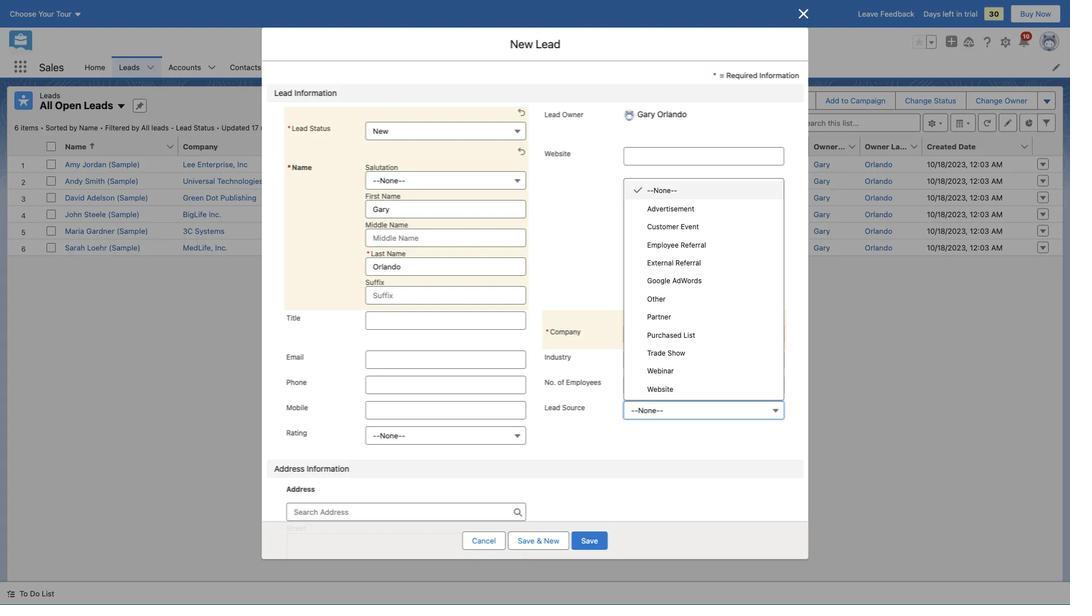 Task type: vqa. For each thing, say whether or not it's contained in the screenshot.
Reports corresponding to Reports and Dashboards Settings
no



Task type: locate. For each thing, give the bounding box(es) containing it.
• right items
[[40, 124, 44, 132]]

enterprise,
[[198, 160, 235, 169]]

-
[[171, 124, 174, 132], [373, 176, 376, 185], [376, 176, 380, 185], [402, 176, 405, 185], [648, 187, 651, 195], [651, 187, 654, 195], [675, 187, 678, 195], [631, 407, 635, 415], [635, 407, 638, 415], [660, 407, 664, 415], [373, 432, 376, 440], [376, 432, 380, 440], [402, 432, 405, 440]]

(sample) for amy jordan (sample)
[[108, 160, 140, 169]]

1 horizontal spatial last
[[892, 142, 908, 151]]

list item
[[420, 56, 468, 78]]

orlando link for california
[[865, 193, 893, 202]]

employee
[[648, 241, 679, 249]]

3 10/18/2023, 12:03 am from the top
[[928, 193, 1003, 202]]

1 save from the left
[[518, 537, 535, 546]]

2 horizontal spatial leads
[[119, 63, 140, 71]]

0 vertical spatial inc.
[[209, 210, 222, 219]]

Last Name text field
[[365, 258, 526, 276]]

1 vertical spatial click to dial disabled image
[[533, 243, 605, 252]]

information right director,
[[330, 193, 370, 202]]

2 vertical spatial owner
[[865, 142, 890, 151]]

by right filtered
[[132, 124, 140, 132]]

3 12:03 from the top
[[971, 193, 990, 202]]

gary link for connecticut
[[814, 210, 831, 219]]

phone
[[533, 142, 557, 151], [286, 379, 307, 387]]

12:03 for medlife, inc.
[[971, 243, 990, 252]]

1 horizontal spatial save
[[582, 537, 598, 546]]

information for lead information
[[294, 88, 337, 98]]

1 10/18/2023, from the top
[[928, 160, 968, 169]]

(sample) for maria gardner (sample)
[[117, 227, 148, 235]]

leads list item
[[112, 56, 162, 78]]

Phone text field
[[365, 376, 526, 395]]

green dot publishing
[[183, 193, 257, 202]]

* right minutes
[[287, 124, 291, 132]]

• left the updated
[[217, 124, 220, 132]]

last down middle
[[371, 250, 385, 258]]

change for change owner
[[977, 96, 1003, 105]]

address for address information
[[274, 465, 305, 474]]

3 orlando from the top
[[865, 193, 893, 202]]

text default image for --none--
[[634, 186, 643, 195]]

(sample) down name element
[[108, 160, 140, 169]]

address down rating
[[274, 465, 305, 474]]

5 gary link from the top
[[814, 227, 831, 235]]

6 orlando from the top
[[865, 243, 893, 252]]

Rating button
[[365, 427, 526, 445]]

group
[[913, 35, 937, 49]]

list up show
[[684, 331, 696, 339]]

6 info@salesforce.com link from the top
[[639, 243, 712, 252]]

10/18/2023, for medlife, inc.
[[928, 243, 968, 252]]

--none-- down webinar
[[631, 407, 664, 415]]

4 orlando from the top
[[865, 210, 893, 219]]

referral for external referral
[[676, 259, 702, 267]]

name button
[[60, 137, 166, 156]]

0 horizontal spatial owner
[[562, 110, 584, 119]]

6 gary link from the top
[[814, 243, 831, 252]]

owner last name button
[[861, 137, 931, 156]]

address down the address information
[[286, 486, 315, 494]]

change up the "created date" element
[[977, 96, 1003, 105]]

middle name
[[365, 221, 408, 229]]

4 10/18/2023, 12:03 am from the top
[[928, 210, 1003, 219]]

inc. down dot
[[209, 210, 222, 219]]

0 vertical spatial email
[[639, 142, 659, 151]]

leads right leads icon
[[40, 91, 60, 100]]

amy jordan (sample)
[[65, 160, 140, 169]]

list box
[[624, 178, 785, 401]]

6 items • sorted by name • filtered by all leads - lead status • updated 17 minutes ago
[[14, 124, 301, 132]]

5 orlando link from the top
[[865, 227, 893, 235]]

name element
[[60, 137, 185, 156]]

referral for employee referral
[[681, 241, 707, 249]]

1 horizontal spatial owner
[[865, 142, 890, 151]]

trade show
[[648, 349, 686, 357]]

Lead Status, New button
[[365, 122, 526, 140]]

all left the open
[[40, 99, 53, 112]]

orlando link
[[865, 160, 893, 169], [865, 177, 893, 185], [865, 193, 893, 202], [865, 210, 893, 219], [865, 227, 893, 235], [865, 243, 893, 252]]

name right first
[[382, 192, 401, 200]]

contacts
[[230, 63, 261, 71]]

1 horizontal spatial change
[[977, 96, 1003, 105]]

2 gary from the top
[[814, 177, 831, 185]]

lead status button
[[742, 137, 797, 156]]

0 vertical spatial all
[[40, 99, 53, 112]]

2 info@salesforce.com link from the top
[[639, 177, 712, 185]]

lead status element
[[742, 137, 817, 156]]

status right the ago
[[310, 124, 330, 132]]

trial
[[965, 9, 978, 18]]

email element
[[635, 137, 749, 156]]

steele
[[84, 210, 106, 219]]

leads right home
[[119, 63, 140, 71]]

text default image inside --none-- option
[[634, 186, 643, 195]]

4 10/18/2023, from the top
[[928, 210, 968, 219]]

1 click to dial disabled image from the top
[[533, 210, 605, 219]]

created date button
[[923, 137, 1021, 156]]

6 10/18/2023, from the top
[[928, 243, 968, 252]]

6 gary from the top
[[814, 243, 831, 252]]

• left filtered
[[100, 124, 103, 132]]

1 vertical spatial list
[[42, 590, 54, 599]]

none- inside salutation --none--
[[380, 176, 402, 185]]

company
[[183, 142, 218, 151], [550, 328, 581, 336]]

0 horizontal spatial save
[[518, 537, 535, 546]]

(sample) right gardner
[[117, 227, 148, 235]]

0 vertical spatial last
[[892, 142, 908, 151]]

1 horizontal spatial website
[[648, 385, 674, 393]]

last
[[892, 142, 908, 151], [371, 250, 385, 258]]

owner inside 'button'
[[1005, 96, 1028, 105]]

(sample)
[[108, 160, 140, 169], [107, 177, 139, 185], [117, 193, 148, 202], [108, 210, 140, 219], [117, 227, 148, 235], [109, 243, 140, 252]]

items
[[21, 124, 38, 132]]

2 am from the top
[[992, 177, 1003, 185]]

1 horizontal spatial •
[[100, 124, 103, 132]]

am for green dot publishing
[[992, 193, 1003, 202]]

17
[[252, 124, 259, 132]]

1 vertical spatial referral
[[676, 259, 702, 267]]

trade
[[648, 349, 666, 357]]

gary for massachusetts
[[814, 227, 831, 235]]

owner
[[1005, 96, 1028, 105], [562, 110, 584, 119], [865, 142, 890, 151]]

Mobile text field
[[365, 402, 526, 420]]

new button
[[739, 92, 773, 109]]

rating
[[286, 429, 307, 437]]

status up list view controls icon
[[935, 96, 957, 105]]

2 by from the left
[[132, 124, 140, 132]]

1 vertical spatial --none--
[[631, 407, 664, 415]]

4 gary from the top
[[814, 210, 831, 219]]

6 am from the top
[[992, 243, 1003, 252]]

by
[[69, 124, 77, 132], [132, 124, 140, 132]]

* inside * lead status new
[[287, 124, 291, 132]]

save right &
[[582, 537, 598, 546]]

name down list view controls icon
[[910, 142, 931, 151]]

4 12:03 from the top
[[971, 210, 990, 219]]

website down webinar
[[648, 385, 674, 393]]

by right sorted
[[69, 124, 77, 132]]

list box containing --none--
[[624, 178, 785, 401]]

to
[[842, 96, 849, 105]]

2 horizontal spatial •
[[217, 124, 220, 132]]

0 horizontal spatial last
[[371, 250, 385, 258]]

text default image for to do list
[[7, 591, 15, 599]]

4 am from the top
[[992, 210, 1003, 219]]

12:03 for universal technologies
[[971, 177, 990, 185]]

company up "industry"
[[550, 328, 581, 336]]

4 gary link from the top
[[814, 210, 831, 219]]

information inside all open leads grid
[[330, 193, 370, 202]]

biglife inc. link
[[183, 210, 222, 219]]

0 vertical spatial phone
[[533, 142, 557, 151]]

campaign
[[851, 96, 886, 105]]

orlando link for new york
[[865, 243, 893, 252]]

3 orlando link from the top
[[865, 193, 893, 202]]

address information
[[274, 465, 349, 474]]

new lead
[[510, 37, 561, 51]]

6 orlando link from the top
[[865, 243, 893, 252]]

0 vertical spatial address
[[274, 465, 305, 474]]

1 by from the left
[[69, 124, 77, 132]]

0 vertical spatial referral
[[681, 241, 707, 249]]

website down lead owner
[[545, 150, 571, 158]]

cell
[[42, 137, 60, 156]]

2 gary link from the top
[[814, 177, 831, 185]]

3 gary from the top
[[814, 193, 831, 202]]

change inside change status button
[[906, 96, 933, 105]]

1 vertical spatial owner
[[562, 110, 584, 119]]

0 vertical spatial click to dial disabled image
[[533, 210, 605, 219]]

all open leads grid
[[7, 137, 1063, 256]]

contacts link
[[223, 56, 268, 78]]

change inside change owner 'button'
[[977, 96, 1003, 105]]

--none--
[[648, 187, 678, 195], [631, 407, 664, 415]]

0 horizontal spatial company
[[183, 142, 218, 151]]

2 click to dial disabled image from the top
[[533, 243, 605, 252]]

0 horizontal spatial list
[[42, 590, 54, 599]]

webinar
[[648, 367, 674, 375]]

0 vertical spatial company
[[183, 142, 218, 151]]

Lead Source button
[[624, 402, 785, 420]]

(sample) for john steele (sample)
[[108, 210, 140, 219]]

5 info@salesforce.com from the top
[[639, 227, 712, 235]]

1 horizontal spatial text default image
[[634, 186, 643, 195]]

status
[[935, 96, 957, 105], [194, 124, 215, 132], [310, 124, 330, 132], [766, 142, 790, 151]]

5 gary from the top
[[814, 227, 831, 235]]

select list display image
[[951, 114, 976, 132]]

1 horizontal spatial email
[[639, 142, 659, 151]]

2 change from the left
[[977, 96, 1003, 105]]

gary link for california
[[814, 193, 831, 202]]

google
[[648, 277, 671, 285]]

--none-- inside lead source, --none-- button
[[631, 407, 664, 415]]

change up list view controls icon
[[906, 96, 933, 105]]

street
[[286, 525, 306, 533]]

3 gary link from the top
[[814, 193, 831, 202]]

0 vertical spatial website
[[545, 150, 571, 158]]

1 vertical spatial phone
[[286, 379, 307, 387]]

1 horizontal spatial by
[[132, 124, 140, 132]]

save left &
[[518, 537, 535, 546]]

action image
[[1033, 137, 1063, 156]]

(sample) down david adelson (sample)
[[108, 210, 140, 219]]

list containing home
[[78, 56, 1071, 78]]

1 vertical spatial text default image
[[7, 591, 15, 599]]

First Name text field
[[365, 200, 526, 219]]

2 12:03 from the top
[[971, 177, 990, 185]]

click to dial disabled image for new york
[[533, 243, 605, 252]]

0 horizontal spatial •
[[40, 124, 44, 132]]

1 horizontal spatial company
[[550, 328, 581, 336]]

0 horizontal spatial website
[[545, 150, 571, 158]]

Website text field
[[624, 147, 785, 166]]

phone element
[[529, 137, 642, 156]]

inc. down "systems"
[[215, 243, 228, 252]]

last left created
[[892, 142, 908, 151]]

buy
[[1021, 9, 1034, 18]]

0 horizontal spatial text default image
[[7, 591, 15, 599]]

none- inside button
[[638, 407, 660, 415]]

2 10/18/2023, 12:03 am from the top
[[928, 177, 1003, 185]]

external referral
[[648, 259, 702, 267]]

0 vertical spatial owner
[[1005, 96, 1028, 105]]

days
[[924, 9, 941, 18]]

purchased
[[648, 331, 682, 339]]

* left =
[[713, 71, 717, 79]]

4 orlando link from the top
[[865, 210, 893, 219]]

information up the ago
[[294, 88, 337, 98]]

--none-- option
[[625, 181, 784, 200]]

5 info@salesforce.com link from the top
[[639, 227, 712, 235]]

(sample) right adelson
[[117, 193, 148, 202]]

text default image inside to do list button
[[7, 591, 15, 599]]

(sample) down maria gardner (sample) 'link'
[[109, 243, 140, 252]]

all open leads status
[[14, 124, 222, 132]]

1 vertical spatial last
[[371, 250, 385, 258]]

am for medlife, inc.
[[992, 243, 1003, 252]]

1 vertical spatial email
[[286, 353, 304, 361]]

updated
[[222, 124, 250, 132]]

0 vertical spatial text default image
[[634, 186, 643, 195]]

created
[[928, 142, 957, 151]]

maria gardner (sample)
[[65, 227, 148, 235]]

list right do
[[42, 590, 54, 599]]

1 orlando link from the top
[[865, 160, 893, 169]]

(sample) up david adelson (sample)
[[107, 177, 139, 185]]

1 vertical spatial company
[[550, 328, 581, 336]]

6 12:03 from the top
[[971, 243, 990, 252]]

0 horizontal spatial by
[[69, 124, 77, 132]]

publishing
[[221, 193, 257, 202]]

1 vertical spatial address
[[286, 486, 315, 494]]

universal technologies
[[183, 177, 263, 185]]

12:03 for biglife inc.
[[971, 210, 990, 219]]

leads up filtered
[[84, 99, 113, 112]]

name up amy
[[65, 142, 86, 151]]

3 info@salesforce.com link from the top
[[639, 193, 712, 202]]

referral up adwords at the top right
[[676, 259, 702, 267]]

company button
[[178, 137, 281, 156]]

6 10/18/2023, 12:03 am from the top
[[928, 243, 1003, 252]]

1 horizontal spatial all
[[141, 124, 150, 132]]

david adelson (sample)
[[65, 193, 148, 202]]

leads
[[152, 124, 169, 132]]

information down rating --none--
[[307, 465, 349, 474]]

1 info@salesforce.com from the top
[[639, 160, 712, 169]]

* up suffix
[[367, 250, 370, 258]]

3 10/18/2023, from the top
[[928, 193, 968, 202]]

--none-- up 'advertisement'
[[648, 187, 678, 195]]

david
[[65, 193, 85, 202]]

save inside button
[[518, 537, 535, 546]]

last inside button
[[892, 142, 908, 151]]

system
[[298, 243, 324, 252]]

1 vertical spatial website
[[648, 385, 674, 393]]

change status
[[906, 96, 957, 105]]

4 info@salesforce.com from the top
[[639, 210, 712, 219]]

2 horizontal spatial owner
[[1005, 96, 1028, 105]]

green dot publishing link
[[183, 193, 257, 202]]

save inside save button
[[582, 537, 598, 546]]

status inside * lead status new
[[310, 124, 330, 132]]

2 info@salesforce.com from the top
[[639, 177, 712, 185]]

None search field
[[783, 114, 921, 132]]

5 orlando from the top
[[865, 227, 893, 235]]

all left leads
[[141, 124, 150, 132]]

click to dial disabled image
[[533, 210, 605, 219], [533, 243, 605, 252]]

phone up mobile
[[286, 379, 307, 387]]

leave feedback link
[[859, 9, 915, 18]]

name down the middle name
[[387, 250, 406, 258]]

am for universal technologies
[[992, 177, 1003, 185]]

12:03
[[971, 160, 990, 169], [971, 177, 990, 185], [971, 193, 990, 202], [971, 210, 990, 219], [971, 227, 990, 235], [971, 243, 990, 252]]

None text field
[[624, 326, 785, 344]]

status down import
[[766, 142, 790, 151]]

days left in trial
[[924, 9, 978, 18]]

3c
[[183, 227, 193, 235]]

show
[[668, 349, 686, 357]]

owner first name element
[[810, 137, 868, 156]]

director,
[[298, 193, 328, 202]]

lee enterprise, inc
[[183, 160, 248, 169]]

change
[[906, 96, 933, 105], [977, 96, 1003, 105]]

universal
[[183, 177, 215, 185]]

lead
[[536, 37, 561, 51], [274, 88, 292, 98], [545, 110, 560, 119], [176, 124, 192, 132], [292, 124, 308, 132], [746, 142, 764, 151], [545, 404, 560, 412]]

loehr
[[87, 243, 107, 252]]

0 vertical spatial --none--
[[648, 187, 678, 195]]

action element
[[1033, 137, 1063, 156]]

home
[[85, 63, 105, 71]]

Search All Open Leads list view. search field
[[783, 114, 921, 132]]

gary link
[[814, 160, 831, 169], [814, 177, 831, 185], [814, 193, 831, 202], [814, 210, 831, 219], [814, 227, 831, 235], [814, 243, 831, 252]]

all open leads|leads|list view element
[[7, 86, 1064, 583]]

list view controls image
[[924, 114, 949, 132]]

2 10/18/2023, from the top
[[928, 177, 968, 185]]

none- inside option
[[654, 187, 675, 195]]

1 am from the top
[[992, 160, 1003, 169]]

* up "industry"
[[546, 328, 549, 336]]

1 10/18/2023, 12:03 am from the top
[[928, 160, 1003, 169]]

phone down lead owner
[[533, 142, 557, 151]]

1 vertical spatial inc.
[[215, 243, 228, 252]]

info@salesforce.com link
[[639, 160, 712, 169], [639, 177, 712, 185], [639, 193, 712, 202], [639, 210, 712, 219], [639, 227, 712, 235], [639, 243, 712, 252]]

- inside all open leads|leads|list view element
[[171, 124, 174, 132]]

3 am from the top
[[992, 193, 1003, 202]]

email
[[639, 142, 659, 151], [286, 353, 304, 361]]

10/18/2023, 12:03 am for medlife, inc.
[[928, 243, 1003, 252]]

adwords
[[673, 277, 702, 285]]

left
[[943, 9, 955, 18]]

leads image
[[14, 91, 33, 110]]

1 horizontal spatial list
[[684, 331, 696, 339]]

*
[[713, 71, 717, 79], [287, 124, 291, 132], [287, 163, 291, 171], [367, 250, 370, 258], [546, 328, 549, 336]]

california
[[447, 193, 480, 202]]

list
[[78, 56, 1071, 78]]

* company
[[546, 328, 581, 336]]

0 horizontal spatial change
[[906, 96, 933, 105]]

--none-- inside --none-- option
[[648, 187, 678, 195]]

1 change from the left
[[906, 96, 933, 105]]

2 save from the left
[[582, 537, 598, 546]]

sales
[[39, 61, 64, 73]]

information for director, information technology
[[330, 193, 370, 202]]

cancel
[[472, 537, 496, 546]]

text default image
[[634, 186, 643, 195], [7, 591, 15, 599]]

* left vp at the top left of the page
[[287, 163, 291, 171]]

1 horizontal spatial phone
[[533, 142, 557, 151]]

none search field inside all open leads|leads|list view element
[[783, 114, 921, 132]]

referral down event
[[681, 241, 707, 249]]

=
[[720, 71, 725, 79]]

company up lee
[[183, 142, 218, 151]]



Task type: describe. For each thing, give the bounding box(es) containing it.
status inside lead status button
[[766, 142, 790, 151]]

now
[[1036, 9, 1052, 18]]

middle
[[365, 221, 387, 229]]

all open leads
[[40, 99, 113, 112]]

3c systems link
[[183, 227, 225, 235]]

Suffix text field
[[365, 287, 526, 305]]

information up import "button"
[[760, 71, 800, 79]]

Salutation button
[[365, 171, 526, 190]]

lead status
[[746, 142, 790, 151]]

lead inside * lead status new
[[292, 124, 308, 132]]

add to campaign
[[826, 96, 886, 105]]

10/18/2023, for green dot publishing
[[928, 193, 968, 202]]

No. of Employees text field
[[624, 376, 785, 395]]

click to dial disabled image for connecticut
[[533, 210, 605, 219]]

&
[[537, 537, 542, 546]]

10/18/2023, 12:03 am for green dot publishing
[[928, 193, 1003, 202]]

dot
[[206, 193, 219, 202]]

gary for new york
[[814, 243, 831, 252]]

john steele (sample)
[[65, 210, 140, 219]]

save for save
[[582, 537, 598, 546]]

inc
[[237, 160, 248, 169]]

orlando for connecticut
[[865, 210, 893, 219]]

status inside change status button
[[935, 96, 957, 105]]

Search Address text field
[[286, 503, 526, 522]]

advertisement
[[648, 205, 695, 213]]

orlando link for massachusetts
[[865, 227, 893, 235]]

last for *
[[371, 250, 385, 258]]

sarah loehr (sample) link
[[65, 243, 140, 252]]

2 orlando link from the top
[[865, 177, 893, 185]]

salutation --none--
[[365, 163, 405, 185]]

leads inside list item
[[119, 63, 140, 71]]

created date
[[928, 142, 977, 151]]

0 horizontal spatial phone
[[286, 379, 307, 387]]

1 info@salesforce.com link from the top
[[639, 160, 712, 169]]

1 gary from the top
[[814, 160, 831, 169]]

10/18/2023, 12:03 am for universal technologies
[[928, 177, 1003, 185]]

item number element
[[7, 137, 42, 156]]

sorted
[[46, 124, 67, 132]]

cell inside all open leads grid
[[42, 137, 60, 156]]

5 12:03 from the top
[[971, 227, 990, 235]]

* for * last name
[[367, 250, 370, 258]]

Middle Name text field
[[365, 229, 526, 247]]

am for biglife inc.
[[992, 210, 1003, 219]]

Street text field
[[286, 534, 526, 562]]

maria
[[65, 227, 84, 235]]

rating --none--
[[286, 429, 405, 440]]

gary for connecticut
[[814, 210, 831, 219]]

(sample) for david adelson (sample)
[[117, 193, 148, 202]]

to
[[20, 590, 28, 599]]

vp
[[298, 160, 308, 169]]

(sample) for sarah loehr (sample)
[[109, 243, 140, 252]]

maria gardner (sample) link
[[65, 227, 148, 235]]

david adelson (sample) link
[[65, 193, 148, 202]]

gary link for new york
[[814, 243, 831, 252]]

gardner
[[86, 227, 115, 235]]

* last name
[[367, 250, 406, 258]]

biglife inc.
[[183, 210, 222, 219]]

Title text field
[[365, 312, 526, 330]]

address for address
[[286, 486, 315, 494]]

state/province element
[[442, 137, 536, 156]]

accounts link
[[162, 56, 208, 78]]

save & new
[[518, 537, 560, 546]]

buy now
[[1021, 9, 1052, 18]]

smith
[[85, 177, 105, 185]]

0 horizontal spatial all
[[40, 99, 53, 112]]

owner for lead owner
[[562, 110, 584, 119]]

10/18/2023, for universal technologies
[[928, 177, 968, 185]]

state/province
[[447, 142, 501, 151]]

gary link for massachusetts
[[814, 227, 831, 235]]

customer
[[648, 223, 679, 231]]

google adwords
[[648, 277, 702, 285]]

5 10/18/2023, from the top
[[928, 227, 968, 235]]

contacts list item
[[223, 56, 283, 78]]

do
[[30, 590, 40, 599]]

last for owner
[[892, 142, 908, 151]]

0 horizontal spatial leads
[[40, 91, 60, 100]]

1 vertical spatial all
[[141, 124, 150, 132]]

company element
[[178, 137, 300, 156]]

home link
[[78, 56, 112, 78]]

orlando for massachusetts
[[865, 227, 893, 235]]

sarah loehr (sample)
[[65, 243, 140, 252]]

date
[[959, 142, 977, 151]]

inc. for biglife inc.
[[209, 210, 222, 219]]

save & new button
[[508, 532, 570, 551]]

new inside * lead status new
[[373, 127, 388, 136]]

sarah
[[65, 243, 85, 252]]

lead owner
[[545, 110, 584, 119]]

name up director,
[[292, 163, 312, 171]]

owner inside button
[[865, 142, 890, 151]]

in
[[957, 9, 963, 18]]

1 12:03 from the top
[[971, 160, 990, 169]]

purchased list
[[648, 331, 696, 339]]

purchasing
[[310, 160, 349, 169]]

name right middle
[[389, 221, 408, 229]]

2 • from the left
[[100, 124, 103, 132]]

10/18/2023, 12:03 am for biglife inc.
[[928, 210, 1003, 219]]

list inside to do list button
[[42, 590, 54, 599]]

30
[[990, 9, 1000, 18]]

5 10/18/2023, 12:03 am from the top
[[928, 227, 1003, 235]]

* for * name
[[287, 163, 291, 171]]

technology
[[372, 193, 412, 202]]

biglife
[[183, 210, 207, 219]]

0 vertical spatial list
[[684, 331, 696, 339]]

suffix
[[365, 279, 384, 287]]

1 • from the left
[[40, 124, 44, 132]]

(sample) for andy smith (sample)
[[107, 177, 139, 185]]

change status button
[[897, 92, 966, 109]]

accounts list item
[[162, 56, 223, 78]]

systems
[[195, 227, 225, 235]]

inc. for medlife, inc.
[[215, 243, 228, 252]]

* for * company
[[546, 328, 549, 336]]

created date element
[[923, 137, 1040, 156]]

owner last name
[[865, 142, 931, 151]]

green
[[183, 193, 204, 202]]

change for change status
[[906, 96, 933, 105]]

orlando for california
[[865, 193, 893, 202]]

0 horizontal spatial email
[[286, 353, 304, 361]]

item number image
[[7, 137, 42, 156]]

phone inside button
[[533, 142, 557, 151]]

save button
[[572, 532, 608, 551]]

company inside button
[[183, 142, 218, 151]]

search... button
[[403, 33, 633, 51]]

import button
[[774, 92, 816, 109]]

* for * lead status new
[[287, 124, 291, 132]]

5 am from the top
[[992, 227, 1003, 235]]

10/18/2023, for biglife inc.
[[928, 210, 968, 219]]

buy now button
[[1011, 5, 1062, 23]]

owner for change owner
[[1005, 96, 1028, 105]]

medlife, inc.
[[183, 243, 228, 252]]

owner last name element
[[861, 137, 931, 156]]

email button
[[635, 137, 729, 156]]

change owner button
[[967, 92, 1037, 109]]

email inside button
[[639, 142, 659, 151]]

inverse image
[[797, 7, 811, 21]]

6 info@salesforce.com from the top
[[639, 243, 712, 252]]

john
[[65, 210, 82, 219]]

1 horizontal spatial leads
[[84, 99, 113, 112]]

Email text field
[[365, 351, 526, 369]]

name down all open leads
[[79, 124, 98, 132]]

3 info@salesforce.com from the top
[[639, 193, 712, 202]]

john steele (sample) link
[[65, 210, 140, 219]]

gary for california
[[814, 193, 831, 202]]

save for save & new
[[518, 537, 535, 546]]

orlando link for connecticut
[[865, 210, 893, 219]]

event
[[681, 223, 699, 231]]

no.
[[545, 379, 556, 387]]

information for address information
[[307, 465, 349, 474]]

mobile
[[286, 404, 308, 412]]

universal technologies link
[[183, 177, 263, 185]]

leave feedback
[[859, 9, 915, 18]]

industry
[[545, 353, 571, 361]]

york
[[464, 243, 480, 252]]

external
[[648, 259, 674, 267]]

lead source
[[545, 404, 585, 412]]

search...
[[425, 38, 456, 46]]

working
[[746, 193, 775, 202]]

2 orlando from the top
[[865, 177, 893, 185]]

1 orlando from the top
[[865, 160, 893, 169]]

lee
[[183, 160, 195, 169]]

1 gary link from the top
[[814, 160, 831, 169]]

none- inside rating --none--
[[380, 432, 402, 440]]

new york
[[447, 243, 480, 252]]

status up the company button
[[194, 124, 215, 132]]

* for * = required information
[[713, 71, 717, 79]]

medlife,
[[183, 243, 213, 252]]

3 • from the left
[[217, 124, 220, 132]]

lead inside button
[[746, 142, 764, 151]]

title element
[[293, 137, 449, 156]]

required
[[727, 71, 758, 79]]

4 info@salesforce.com link from the top
[[639, 210, 712, 219]]

orlando for new york
[[865, 243, 893, 252]]

12:03 for green dot publishing
[[971, 193, 990, 202]]

first
[[365, 192, 380, 200]]

ago
[[288, 124, 301, 132]]

andy
[[65, 177, 83, 185]]

technologies
[[217, 177, 263, 185]]



